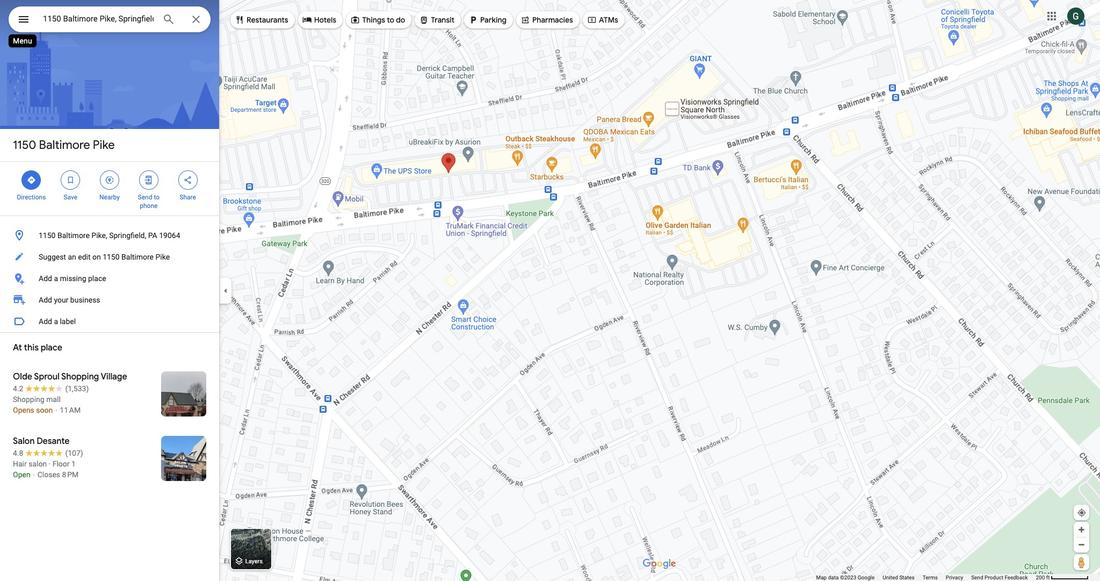 Task type: locate. For each thing, give the bounding box(es) containing it.
1150 up 
[[13, 138, 36, 153]]

a left missing
[[54, 274, 58, 283]]

0 vertical spatial ⋅
[[55, 406, 58, 414]]

add for add a missing place
[[39, 274, 52, 283]]

desante
[[37, 436, 70, 447]]

a inside button
[[54, 274, 58, 283]]

1 horizontal spatial 1150
[[39, 231, 56, 240]]

send up phone
[[138, 194, 152, 201]]

0 horizontal spatial place
[[41, 342, 62, 353]]

save
[[64, 194, 77, 201]]

send
[[138, 194, 152, 201], [972, 575, 984, 581]]

things
[[362, 15, 385, 25]]


[[235, 14, 245, 26]]

privacy button
[[947, 574, 964, 581]]

closes
[[37, 470, 60, 479]]

missing
[[60, 274, 86, 283]]

0 horizontal spatial ⋅
[[32, 470, 36, 479]]

0 horizontal spatial to
[[154, 194, 160, 201]]

springfield,
[[109, 231, 146, 240]]

2 vertical spatial baltimore
[[122, 253, 154, 261]]

map
[[817, 575, 827, 581]]

 hotels
[[302, 14, 337, 26]]

1 add from the top
[[39, 274, 52, 283]]

1 horizontal spatial place
[[88, 274, 106, 283]]

add left your
[[39, 296, 52, 304]]

place down on
[[88, 274, 106, 283]]

4.2
[[13, 384, 23, 393]]

united states button
[[883, 574, 915, 581]]

business
[[70, 296, 100, 304]]

0 vertical spatial send
[[138, 194, 152, 201]]

©2023
[[841, 575, 857, 581]]

at
[[13, 342, 22, 353]]


[[302, 14, 312, 26]]

ft
[[1047, 575, 1051, 581]]

1150 right on
[[103, 253, 120, 261]]

a left label
[[54, 317, 58, 326]]

shopping up opens
[[13, 395, 44, 404]]

pike down 19064
[[156, 253, 170, 261]]

map data ©2023 google
[[817, 575, 875, 581]]

send to phone
[[138, 194, 160, 210]]

pike inside button
[[156, 253, 170, 261]]

phone
[[140, 202, 158, 210]]

0 vertical spatial pike
[[93, 138, 115, 153]]

footer inside 'google maps' element
[[817, 574, 1037, 581]]

to
[[387, 15, 395, 25], [154, 194, 160, 201]]

1 vertical spatial ⋅
[[32, 470, 36, 479]]

send for send to phone
[[138, 194, 152, 201]]

united
[[883, 575, 899, 581]]

zoom out image
[[1078, 541, 1086, 549]]

⋅ inside hair salon · floor 1 open ⋅ closes 8 pm
[[32, 470, 36, 479]]

1 horizontal spatial pike
[[156, 253, 170, 261]]

sproul
[[34, 371, 60, 382]]

pharmacies
[[533, 15, 574, 25]]

label
[[60, 317, 76, 326]]

place
[[88, 274, 106, 283], [41, 342, 62, 353]]

1150 baltimore pike, springfield, pa 19064
[[39, 231, 180, 240]]

0 vertical spatial to
[[387, 15, 395, 25]]

shopping mall opens soon ⋅ 11 am
[[13, 395, 81, 414]]

send inside send to phone
[[138, 194, 152, 201]]

pa
[[148, 231, 157, 240]]

add
[[39, 274, 52, 283], [39, 296, 52, 304], [39, 317, 52, 326]]

1150 baltimore pike, springfield, pa 19064 button
[[0, 225, 219, 246]]

transit
[[431, 15, 455, 25]]

to up phone
[[154, 194, 160, 201]]

(107)
[[65, 449, 83, 457]]

1150 inside 1150 baltimore pike, springfield, pa 19064 button
[[39, 231, 56, 240]]

1150 Baltimore Pike, Springfield, PA 19064 field
[[9, 6, 211, 32]]

mall
[[46, 395, 61, 404]]

shopping up (1,533) on the left bottom of the page
[[61, 371, 99, 382]]

footer
[[817, 574, 1037, 581]]

send left product
[[972, 575, 984, 581]]

google account: greg robinson  
(robinsongreg175@gmail.com) image
[[1068, 7, 1085, 25]]

0 horizontal spatial pike
[[93, 138, 115, 153]]

1150
[[13, 138, 36, 153], [39, 231, 56, 240], [103, 253, 120, 261]]

suggest an edit on 1150 baltimore pike
[[39, 253, 170, 261]]

data
[[829, 575, 839, 581]]

1 horizontal spatial send
[[972, 575, 984, 581]]

1 vertical spatial send
[[972, 575, 984, 581]]


[[27, 174, 36, 186]]

1 vertical spatial 1150
[[39, 231, 56, 240]]


[[183, 174, 193, 186]]

 parking
[[469, 14, 507, 26]]

add left label
[[39, 317, 52, 326]]

0 horizontal spatial send
[[138, 194, 152, 201]]

a
[[54, 274, 58, 283], [54, 317, 58, 326]]

none field inside 1150 baltimore pike, springfield, pa 19064 field
[[43, 12, 154, 25]]

baltimore down springfield,
[[122, 253, 154, 261]]

1 vertical spatial place
[[41, 342, 62, 353]]

directions
[[17, 194, 46, 201]]

salon desante
[[13, 436, 70, 447]]

floor
[[53, 460, 70, 468]]

0 vertical spatial shopping
[[61, 371, 99, 382]]

 search field
[[9, 6, 211, 34]]

2 add from the top
[[39, 296, 52, 304]]

2 vertical spatial add
[[39, 317, 52, 326]]


[[469, 14, 478, 26]]

·
[[49, 460, 51, 468]]

0 vertical spatial baltimore
[[39, 138, 90, 153]]

2 a from the top
[[54, 317, 58, 326]]

1 vertical spatial add
[[39, 296, 52, 304]]

4.2 stars 1,533 reviews image
[[13, 383, 89, 394]]

0 vertical spatial a
[[54, 274, 58, 283]]

states
[[900, 575, 915, 581]]

edit
[[78, 253, 91, 261]]


[[419, 14, 429, 26]]

add down suggest
[[39, 274, 52, 283]]


[[105, 174, 114, 186]]

add for add your business
[[39, 296, 52, 304]]

place right this
[[41, 342, 62, 353]]

1 horizontal spatial to
[[387, 15, 395, 25]]

a for label
[[54, 317, 58, 326]]

1 a from the top
[[54, 274, 58, 283]]

add inside 'add a label' button
[[39, 317, 52, 326]]

1 vertical spatial to
[[154, 194, 160, 201]]

1 vertical spatial baltimore
[[57, 231, 90, 240]]

layers
[[246, 558, 263, 565]]

0 vertical spatial 1150
[[13, 138, 36, 153]]

1 vertical spatial a
[[54, 317, 58, 326]]

⋅ down 'mall'
[[55, 406, 58, 414]]

0 horizontal spatial shopping
[[13, 395, 44, 404]]

pike up 
[[93, 138, 115, 153]]

0 horizontal spatial 1150
[[13, 138, 36, 153]]

0 vertical spatial add
[[39, 274, 52, 283]]

send inside button
[[972, 575, 984, 581]]

add for add a label
[[39, 317, 52, 326]]

0 vertical spatial place
[[88, 274, 106, 283]]

None field
[[43, 12, 154, 25]]

add your business
[[39, 296, 100, 304]]

1150 up suggest
[[39, 231, 56, 240]]

privacy
[[947, 575, 964, 581]]

⋅ down salon
[[32, 470, 36, 479]]

1 vertical spatial shopping
[[13, 395, 44, 404]]

3 add from the top
[[39, 317, 52, 326]]


[[17, 12, 30, 27]]

1 horizontal spatial ⋅
[[55, 406, 58, 414]]

2 horizontal spatial 1150
[[103, 253, 120, 261]]

product
[[985, 575, 1004, 581]]

1150 for 1150 baltimore pike
[[13, 138, 36, 153]]

baltimore up an
[[57, 231, 90, 240]]

1 vertical spatial pike
[[156, 253, 170, 261]]

to inside  things to do
[[387, 15, 395, 25]]

send product feedback
[[972, 575, 1029, 581]]

2 vertical spatial 1150
[[103, 253, 120, 261]]

add inside add a missing place button
[[39, 274, 52, 283]]

add your business link
[[0, 289, 219, 311]]

footer containing map data ©2023 google
[[817, 574, 1037, 581]]

add inside add your business link
[[39, 296, 52, 304]]

to left do
[[387, 15, 395, 25]]

a inside button
[[54, 317, 58, 326]]

shopping inside shopping mall opens soon ⋅ 11 am
[[13, 395, 44, 404]]

baltimore up  at the left top
[[39, 138, 90, 153]]

11 am
[[60, 406, 81, 414]]



Task type: vqa. For each thing, say whether or not it's contained in the screenshot.


Task type: describe. For each thing, give the bounding box(es) containing it.
1
[[72, 460, 76, 468]]

terms
[[923, 575, 939, 581]]


[[588, 14, 597, 26]]

hair
[[13, 460, 27, 468]]

village
[[101, 371, 127, 382]]

to inside send to phone
[[154, 194, 160, 201]]

show your location image
[[1078, 508, 1088, 518]]


[[66, 174, 75, 186]]

restaurants
[[247, 15, 289, 25]]

add a label button
[[0, 311, 219, 332]]

place inside add a missing place button
[[88, 274, 106, 283]]

1150 for 1150 baltimore pike, springfield, pa 19064
[[39, 231, 56, 240]]

parking
[[481, 15, 507, 25]]


[[521, 14, 531, 26]]

19064
[[159, 231, 180, 240]]

on
[[92, 253, 101, 261]]

open
[[13, 470, 30, 479]]

baltimore for pike,
[[57, 231, 90, 240]]

send for send product feedback
[[972, 575, 984, 581]]

do
[[396, 15, 405, 25]]

nearby
[[99, 194, 120, 201]]

salon
[[13, 436, 35, 447]]

a for missing
[[54, 274, 58, 283]]

200
[[1037, 575, 1046, 581]]

show street view coverage image
[[1075, 554, 1090, 570]]

hotels
[[314, 15, 337, 25]]

1150 inside suggest an edit on 1150 baltimore pike button
[[103, 253, 120, 261]]

this
[[24, 342, 39, 353]]

share
[[180, 194, 196, 201]]

 restaurants
[[235, 14, 289, 26]]

an
[[68, 253, 76, 261]]

 transit
[[419, 14, 455, 26]]

collapse side panel image
[[220, 285, 232, 296]]

terms button
[[923, 574, 939, 581]]

olde
[[13, 371, 32, 382]]

1150 baltimore pike
[[13, 138, 115, 153]]

 button
[[9, 6, 39, 34]]

200 ft button
[[1037, 575, 1090, 581]]

add a missing place
[[39, 274, 106, 283]]

4.8 stars 107 reviews image
[[13, 448, 83, 459]]

1150 baltimore pike main content
[[0, 0, 219, 581]]

send product feedback button
[[972, 574, 1029, 581]]

4.8
[[13, 449, 23, 457]]


[[144, 174, 154, 186]]

 things to do
[[351, 14, 405, 26]]

8 pm
[[62, 470, 79, 479]]

add a missing place button
[[0, 268, 219, 289]]

add a label
[[39, 317, 76, 326]]

actions for 1150 baltimore pike region
[[0, 162, 219, 216]]

opens
[[13, 406, 34, 414]]

 pharmacies
[[521, 14, 574, 26]]

soon
[[36, 406, 53, 414]]

(1,533)
[[65, 384, 89, 393]]

atms
[[599, 15, 619, 25]]

google maps element
[[0, 0, 1101, 581]]

pike,
[[92, 231, 107, 240]]

⋅ inside shopping mall opens soon ⋅ 11 am
[[55, 406, 58, 414]]

suggest
[[39, 253, 66, 261]]

united states
[[883, 575, 915, 581]]

1 horizontal spatial shopping
[[61, 371, 99, 382]]

200 ft
[[1037, 575, 1051, 581]]

your
[[54, 296, 68, 304]]

zoom in image
[[1078, 526, 1086, 534]]

olde sproul shopping village
[[13, 371, 127, 382]]

baltimore for pike
[[39, 138, 90, 153]]

at this place
[[13, 342, 62, 353]]

feedback
[[1006, 575, 1029, 581]]

suggest an edit on 1150 baltimore pike button
[[0, 246, 219, 268]]

salon
[[29, 460, 47, 468]]


[[351, 14, 360, 26]]

google
[[858, 575, 875, 581]]



